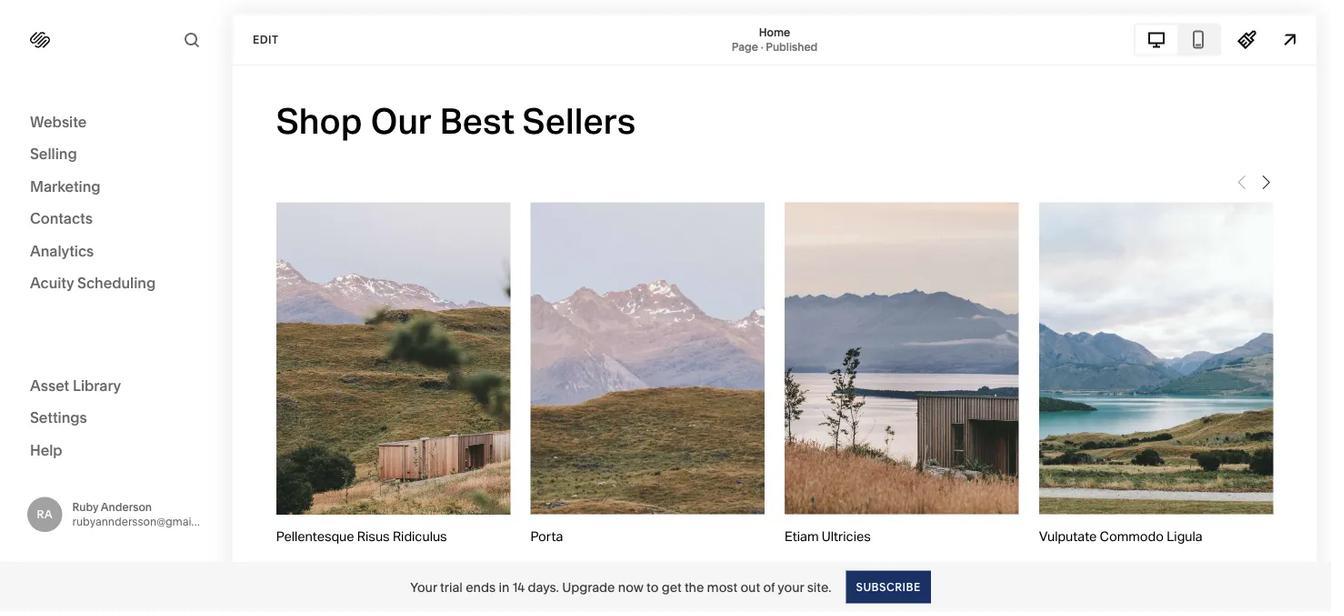 Task type: vqa. For each thing, say whether or not it's contained in the screenshot.
the Set
no



Task type: locate. For each thing, give the bounding box(es) containing it.
your
[[411, 580, 437, 595]]

rubyanndersson@gmail.com
[[72, 515, 220, 528]]

edit
[[253, 33, 279, 46]]

·
[[761, 40, 764, 53]]

to
[[647, 580, 659, 595]]

help link
[[30, 440, 62, 460]]

contacts link
[[30, 209, 202, 230]]

tab list
[[1136, 25, 1220, 54]]

asset library
[[30, 377, 121, 394]]

ruby
[[72, 501, 99, 514]]

home
[[759, 25, 791, 39]]

of
[[764, 580, 775, 595]]

subscribe button
[[847, 571, 931, 604]]

settings link
[[30, 408, 202, 429]]

contacts
[[30, 210, 93, 227]]

site.
[[808, 580, 832, 595]]

analytics link
[[30, 241, 202, 262]]

selling
[[30, 145, 77, 163]]

get
[[662, 580, 682, 595]]

acuity scheduling
[[30, 274, 156, 292]]

days.
[[528, 580, 559, 595]]

edit button
[[241, 23, 291, 56]]

ruby anderson rubyanndersson@gmail.com
[[72, 501, 220, 528]]

marketing
[[30, 177, 101, 195]]

trial
[[440, 580, 463, 595]]

website
[[30, 113, 87, 131]]

ra
[[37, 508, 53, 521]]

your trial ends in 14 days. upgrade now to get the most out of your site.
[[411, 580, 832, 595]]

library
[[73, 377, 121, 394]]

settings
[[30, 409, 87, 427]]

page
[[732, 40, 759, 53]]



Task type: describe. For each thing, give the bounding box(es) containing it.
analytics
[[30, 242, 94, 260]]

ends
[[466, 580, 496, 595]]

scheduling
[[77, 274, 156, 292]]

marketing link
[[30, 176, 202, 198]]

acuity
[[30, 274, 74, 292]]

acuity scheduling link
[[30, 273, 202, 295]]

anderson
[[101, 501, 152, 514]]

home page · published
[[732, 25, 818, 53]]

help
[[30, 441, 62, 459]]

published
[[766, 40, 818, 53]]

most
[[707, 580, 738, 595]]

your
[[778, 580, 805, 595]]

asset
[[30, 377, 69, 394]]

subscribe
[[857, 580, 921, 594]]

in
[[499, 580, 510, 595]]

website link
[[30, 112, 202, 133]]

14
[[513, 580, 525, 595]]

the
[[685, 580, 704, 595]]

upgrade
[[562, 580, 615, 595]]

now
[[618, 580, 644, 595]]

asset library link
[[30, 376, 202, 397]]

out
[[741, 580, 761, 595]]

selling link
[[30, 144, 202, 166]]



